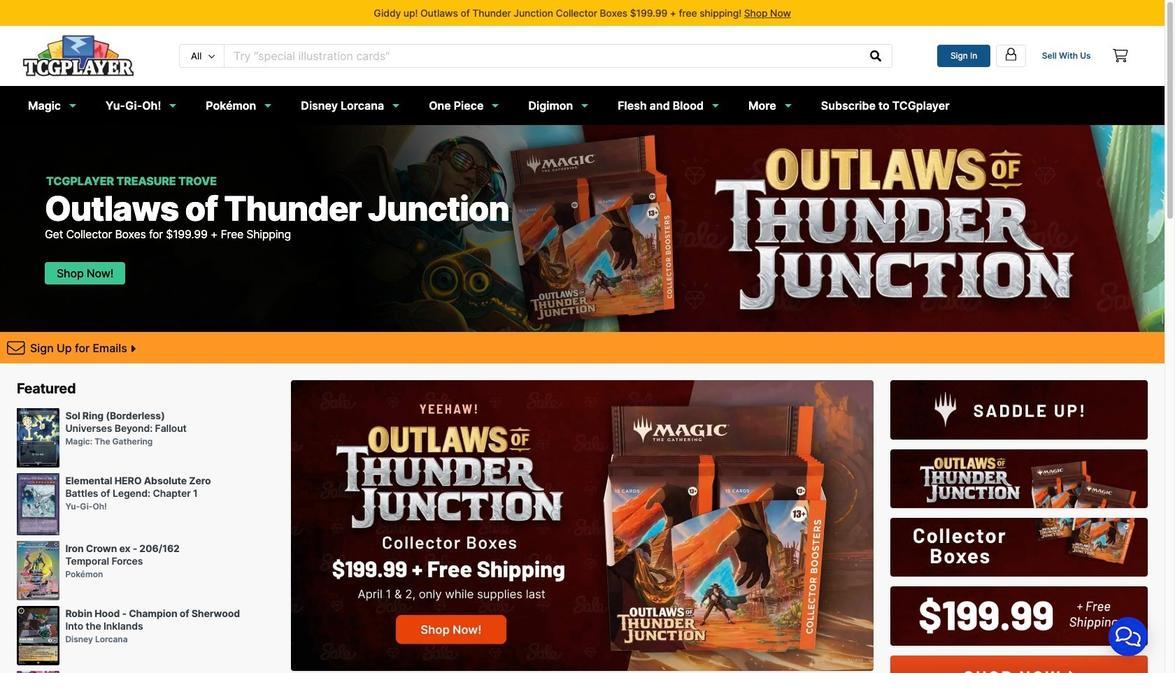 Task type: vqa. For each thing, say whether or not it's contained in the screenshot.
user icon
yes



Task type: locate. For each thing, give the bounding box(es) containing it.
outlaws of thunder junction treasure trove image
[[291, 381, 874, 672], [891, 381, 1148, 440], [891, 450, 1148, 509], [891, 519, 1148, 578], [891, 587, 1148, 646]]

application
[[1092, 601, 1165, 674]]

iron crown ex - 206/162 image
[[17, 542, 59, 601]]

view your shopping cart image
[[1114, 49, 1129, 63]]

None text field
[[225, 45, 861, 67]]

caret right image
[[130, 344, 136, 355]]

tcgplayer.com image
[[22, 35, 134, 77]]

vinsmoke reiju (069) image
[[17, 672, 59, 674]]



Task type: describe. For each thing, give the bounding box(es) containing it.
user icon image
[[1004, 47, 1019, 61]]

envelope image
[[7, 339, 25, 357]]

elemental hero absolute zero image
[[17, 474, 59, 536]]

sol ring (borderless) image
[[17, 409, 59, 468]]

submit your search image
[[871, 50, 882, 61]]

robin hood - champion of sherwood image
[[17, 607, 59, 666]]



